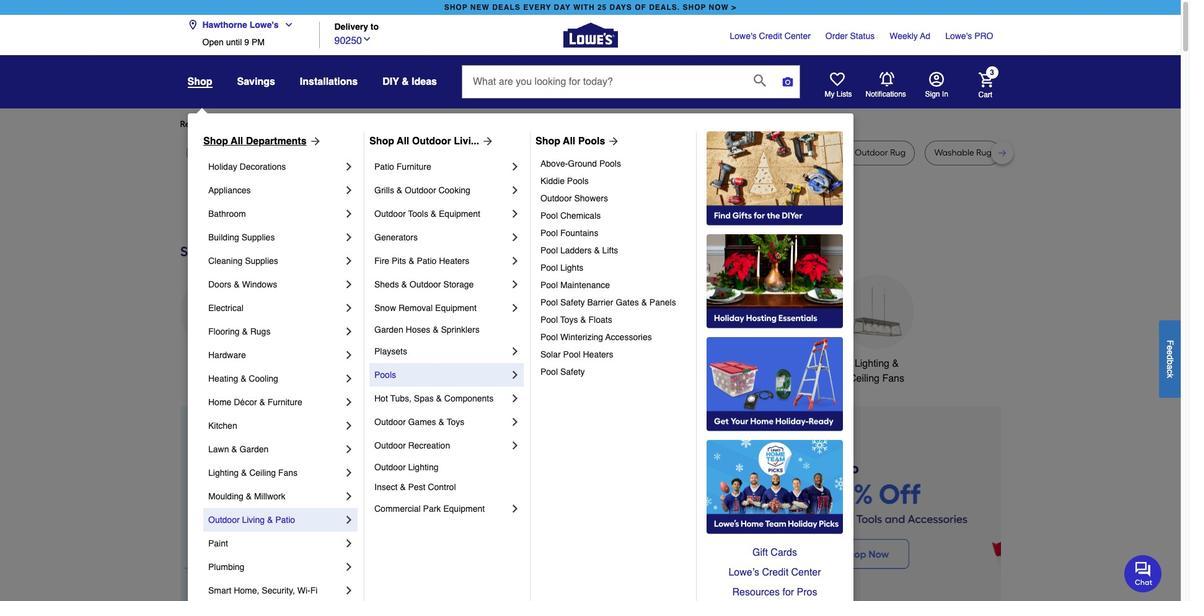 Task type: describe. For each thing, give the bounding box(es) containing it.
lowe's for lowe's pro
[[945, 31, 972, 41]]

1 vertical spatial home
[[208, 397, 231, 407]]

lights
[[560, 263, 583, 273]]

0 horizontal spatial ceiling
[[249, 468, 276, 478]]

resources
[[732, 587, 780, 598]]

playsets link
[[374, 340, 509, 363]]

pool for pool fountains
[[540, 228, 558, 238]]

outdoor tools & equipment link
[[374, 202, 509, 226]]

maintenance
[[560, 280, 610, 290]]

chevron right image for grills & outdoor cooking
[[509, 184, 521, 196]]

pool for pool winterizing accessories
[[540, 332, 558, 342]]

order status link
[[825, 30, 875, 42]]

grills
[[374, 185, 394, 195]]

shop all outdoor livi...
[[369, 136, 479, 147]]

smart for smart home, security, wi-fi
[[208, 586, 231, 596]]

chevron right image for paint
[[343, 537, 355, 550]]

accessories
[[605, 332, 652, 342]]

ad
[[920, 31, 930, 41]]

arrow right image for shop all departments
[[307, 135, 321, 148]]

appliances inside button
[[193, 358, 242, 369]]

spas
[[414, 394, 434, 403]]

recreation
[[408, 441, 450, 451]]

0 horizontal spatial fans
[[278, 468, 298, 478]]

hot
[[374, 394, 388, 403]]

credit for lowe's
[[762, 567, 788, 578]]

every
[[523, 3, 551, 12]]

& inside outdoor games & toys link
[[439, 417, 444, 427]]

chevron right image for cleaning supplies
[[343, 255, 355, 267]]

installations
[[300, 76, 358, 87]]

& inside grills & outdoor cooking 'link'
[[397, 185, 402, 195]]

chevron right image for commercial park equipment
[[509, 503, 521, 515]]

5x8
[[213, 148, 227, 158]]

supplies for cleaning supplies
[[245, 256, 278, 266]]

flooring & rugs
[[208, 327, 270, 337]]

allen for allen and roth area rug
[[492, 148, 512, 158]]

equipment inside outdoor tools & equipment
[[570, 373, 618, 384]]

1 area from the left
[[317, 148, 335, 158]]

& inside outdoor living & patio link
[[267, 515, 273, 525]]

shop for shop all departments
[[203, 136, 228, 147]]

to
[[371, 22, 379, 32]]

more suggestions for you
[[317, 119, 418, 130]]

2 rug from the left
[[255, 148, 271, 158]]

chevron right image for building supplies
[[343, 231, 355, 244]]

outdoor showers link
[[540, 190, 687, 207]]

outdoor down "hot"
[[374, 417, 406, 427]]

electrical
[[208, 303, 243, 313]]

pest
[[408, 482, 425, 492]]

outdoor down moulding
[[208, 515, 240, 525]]

& inside "sheds & outdoor storage" "link"
[[401, 280, 407, 289]]

outdoor living & patio
[[208, 515, 295, 525]]

sprinklers
[[441, 325, 480, 335]]

and for allen and roth area rug
[[514, 148, 530, 158]]

snow removal equipment
[[374, 303, 477, 313]]

pool safety barrier gates & panels
[[540, 298, 676, 307]]

shop for shop all outdoor livi...
[[369, 136, 394, 147]]

doors
[[208, 280, 231, 289]]

Search Query text field
[[462, 66, 744, 98]]

pool for pool maintenance
[[540, 280, 558, 290]]

8 rug from the left
[[890, 148, 906, 158]]

outdoor lighting link
[[374, 457, 521, 477]]

& inside insect & pest control link
[[400, 482, 406, 492]]

electrical link
[[208, 296, 343, 320]]

3 rug from the left
[[273, 148, 288, 158]]

garden hoses & sprinklers link
[[374, 320, 521, 340]]

grills & outdoor cooking link
[[374, 179, 509, 202]]

lowe's home improvement logo image
[[563, 8, 618, 62]]

0 vertical spatial appliances
[[208, 185, 251, 195]]

showers
[[574, 193, 608, 203]]

chevron right image for home décor & furniture
[[343, 396, 355, 408]]

snow removal equipment link
[[374, 296, 509, 320]]

0 horizontal spatial toys
[[447, 417, 464, 427]]

equipment down cooking
[[439, 209, 480, 219]]

furniture inside "link"
[[397, 162, 431, 172]]

1 vertical spatial furniture
[[268, 397, 302, 407]]

chevron right image for appliances
[[343, 184, 355, 196]]

5 rug from the left
[[573, 148, 588, 158]]

pool for pool ladders & lifts
[[540, 245, 558, 255]]

garden hoses & sprinklers
[[374, 325, 480, 335]]

chevron right image for fire pits & patio heaters
[[509, 255, 521, 267]]

winterizing
[[560, 332, 603, 342]]

pool for pool toys & floats
[[540, 315, 558, 325]]

outdoor down the grills
[[374, 209, 406, 219]]

home décor & furniture link
[[208, 390, 343, 414]]

generators
[[374, 232, 418, 242]]

commercial
[[374, 504, 421, 514]]

garden inside 'garden hoses & sprinklers' link
[[374, 325, 403, 335]]

barrier
[[587, 298, 613, 307]]

patio for fire pits & patio heaters
[[417, 256, 437, 266]]

center for lowe's credit center
[[785, 31, 811, 41]]

outdoor inside outdoor tools & equipment
[[559, 358, 594, 369]]

gates
[[616, 298, 639, 307]]

home,
[[234, 586, 259, 596]]

arrow right image for shop all outdoor livi...
[[479, 135, 494, 148]]

smart home, security, wi-fi link
[[208, 579, 343, 601]]

0 horizontal spatial lighting & ceiling fans
[[208, 468, 298, 478]]

pools inside 'above-ground pools' 'link'
[[599, 159, 621, 169]]

find gifts for the diyer. image
[[707, 131, 843, 226]]

cooking
[[438, 185, 470, 195]]

indoor
[[827, 148, 853, 158]]

kitchen for kitchen
[[208, 421, 237, 431]]

security,
[[262, 586, 295, 596]]

now
[[709, 3, 729, 12]]

lowe's home team holiday picks. image
[[707, 440, 843, 534]]

control
[[428, 482, 456, 492]]

lowe's credit center
[[729, 567, 821, 578]]

washable for washable rug
[[934, 148, 974, 158]]

diy & ideas
[[383, 76, 437, 87]]

moulding & millwork link
[[208, 485, 343, 508]]

outdoor up insect
[[374, 462, 406, 472]]

with
[[573, 3, 595, 12]]

lowe's for lowe's credit center
[[730, 31, 757, 41]]

pools inside "shop all pools" link
[[578, 136, 605, 147]]

0 horizontal spatial lighting
[[208, 468, 239, 478]]

safety for pool safety
[[560, 367, 585, 377]]

sheds & outdoor storage
[[374, 280, 474, 289]]

roth for rug
[[656, 148, 674, 158]]

c
[[1165, 369, 1175, 374]]

all for outdoor
[[397, 136, 409, 147]]

playsets
[[374, 346, 407, 356]]

3
[[990, 68, 994, 77]]

2 horizontal spatial for
[[782, 587, 794, 598]]

equipment down insect & pest control link
[[443, 504, 485, 514]]

outdoor up desk at the top
[[412, 136, 451, 147]]

chevron right image for hot tubs, spas & components
[[509, 392, 521, 405]]

sign in
[[925, 90, 948, 99]]

lowe's home improvement account image
[[929, 72, 944, 87]]

0 vertical spatial toys
[[560, 315, 578, 325]]

faucets
[[500, 358, 535, 369]]

1 rug from the left
[[196, 148, 211, 158]]

open
[[202, 37, 224, 47]]

flooring
[[208, 327, 240, 337]]

snow
[[374, 303, 396, 313]]

outdoor recreation link
[[374, 434, 509, 457]]

bathroom inside button
[[667, 358, 710, 369]]

outdoor showers
[[540, 193, 608, 203]]

outdoor inside "link"
[[410, 280, 441, 289]]

pool toys & floats link
[[540, 311, 687, 329]]

& inside flooring & rugs link
[[242, 327, 248, 337]]

4 rug from the left
[[337, 148, 353, 158]]

kiddie pools
[[540, 176, 589, 186]]

b
[[1165, 360, 1175, 364]]

pools inside kiddie pools link
[[567, 176, 589, 186]]

doors & windows
[[208, 280, 277, 289]]

building
[[208, 232, 239, 242]]

ceiling inside lighting & ceiling fans
[[849, 373, 879, 384]]

25 days of deals. don't miss deals every day. same-day delivery on in-stock orders placed by 2 p m. image
[[180, 406, 380, 601]]

chevron right image for patio furniture
[[509, 161, 521, 173]]

a
[[1165, 364, 1175, 369]]

notifications
[[866, 90, 906, 98]]

cleaning
[[208, 256, 243, 266]]

recommended
[[180, 119, 240, 130]]

chevron right image for moulding & millwork
[[343, 490, 355, 503]]

pool winterizing accessories link
[[540, 329, 687, 346]]

& inside heating & cooling link
[[241, 374, 246, 384]]

camera image
[[782, 76, 794, 88]]

lowe's pro
[[945, 31, 993, 41]]

lawn & garden link
[[208, 438, 343, 461]]

chemicals
[[560, 211, 601, 221]]

chevron right image for lawn & garden
[[343, 443, 355, 456]]

home décor & furniture
[[208, 397, 302, 407]]

pool for pool lights
[[540, 263, 558, 273]]

sheds & outdoor storage link
[[374, 273, 509, 296]]

arrow left image
[[411, 514, 423, 527]]

sign in button
[[925, 72, 948, 99]]

games
[[408, 417, 436, 427]]

chevron right image for flooring & rugs
[[343, 325, 355, 338]]

shop 25 days of deals by category image
[[180, 241, 1001, 262]]

2 shop from the left
[[683, 3, 706, 12]]

chevron right image for hardware
[[343, 349, 355, 361]]

shop all outdoor livi... link
[[369, 134, 494, 149]]

& inside moulding & millwork link
[[246, 492, 252, 501]]

outdoor up outdoor lighting
[[374, 441, 406, 451]]

pool safety barrier gates & panels link
[[540, 294, 687, 311]]

outdoor recreation
[[374, 441, 450, 451]]

chevron right image for bathroom
[[343, 208, 355, 220]]

& inside outdoor tools & equipment link
[[431, 209, 436, 219]]

tools inside outdoor tools & equipment
[[597, 358, 620, 369]]

search image
[[754, 74, 766, 87]]

safety for pool safety barrier gates & panels
[[560, 298, 585, 307]]

above-ground pools link
[[540, 155, 687, 172]]

all for departments
[[231, 136, 243, 147]]

0 vertical spatial tools
[[408, 209, 428, 219]]

chevron right image for doors & windows
[[343, 278, 355, 291]]

allen for allen and roth rug
[[617, 148, 636, 158]]

more
[[317, 119, 338, 130]]

1 horizontal spatial patio
[[374, 162, 394, 172]]

lowe's home improvement notification center image
[[879, 72, 894, 87]]



Task type: vqa. For each thing, say whether or not it's contained in the screenshot.
Sign In on the right
yes



Task type: locate. For each thing, give the bounding box(es) containing it.
0 vertical spatial safety
[[560, 298, 585, 307]]

outdoor games & toys link
[[374, 410, 509, 434]]

supplies up the cleaning supplies
[[242, 232, 275, 242]]

commercial park equipment
[[374, 504, 485, 514]]

f e e d b a c k button
[[1159, 320, 1181, 398]]

pools down above-ground pools
[[567, 176, 589, 186]]

0 horizontal spatial for
[[280, 119, 291, 130]]

2 roth from the left
[[656, 148, 674, 158]]

allen and roth area rug
[[492, 148, 588, 158]]

lighting inside lighting & ceiling fans
[[855, 358, 889, 369]]

garden inside lawn & garden link
[[240, 444, 269, 454]]

fire
[[374, 256, 389, 266]]

fire pits & patio heaters link
[[374, 249, 509, 273]]

deals.
[[649, 3, 680, 12]]

2 area from the left
[[552, 148, 571, 158]]

1 horizontal spatial home
[[784, 358, 810, 369]]

lowe's down >
[[730, 31, 757, 41]]

shop up allen and roth area rug
[[536, 136, 560, 147]]

1 horizontal spatial you
[[403, 119, 418, 130]]

1 vertical spatial outdoor tools & equipment
[[559, 358, 630, 384]]

decorations down christmas
[[379, 373, 432, 384]]

2 horizontal spatial all
[[563, 136, 575, 147]]

& inside pool toys & floats link
[[580, 315, 586, 325]]

plumbing
[[208, 562, 244, 572]]

rugs
[[250, 327, 270, 337]]

shop left "new"
[[444, 3, 468, 12]]

0 horizontal spatial garden
[[240, 444, 269, 454]]

2 all from the left
[[397, 136, 409, 147]]

& inside 'garden hoses & sprinklers' link
[[433, 325, 439, 335]]

kitchen faucets
[[464, 358, 535, 369]]

1 horizontal spatial bathroom
[[667, 358, 710, 369]]

cards
[[771, 547, 797, 558]]

pools up kiddie pools link
[[599, 159, 621, 169]]

0 vertical spatial patio
[[374, 162, 394, 172]]

1 horizontal spatial lighting & ceiling fans
[[849, 358, 904, 384]]

lawn & garden
[[208, 444, 269, 454]]

outdoor
[[412, 136, 451, 147], [405, 185, 436, 195], [540, 193, 572, 203], [374, 209, 406, 219], [410, 280, 441, 289], [559, 358, 594, 369], [374, 417, 406, 427], [374, 441, 406, 451], [374, 462, 406, 472], [208, 515, 240, 525]]

lowe's credit center
[[730, 31, 811, 41]]

1 horizontal spatial allen
[[617, 148, 636, 158]]

0 vertical spatial home
[[784, 358, 810, 369]]

1 horizontal spatial all
[[397, 136, 409, 147]]

shop left now
[[683, 3, 706, 12]]

chevron down image inside 90250 button
[[362, 34, 372, 44]]

pool winterizing accessories
[[540, 332, 652, 342]]

patio down the furniture
[[374, 162, 394, 172]]

1 all from the left
[[231, 136, 243, 147]]

1 horizontal spatial heaters
[[583, 350, 613, 359]]

outdoor tools & equipment down the pool winterizing accessories
[[559, 358, 630, 384]]

bathroom
[[208, 209, 246, 219], [667, 358, 710, 369]]

for up 'departments'
[[280, 119, 291, 130]]

chevron right image for outdoor games & toys
[[509, 416, 521, 428]]

arrow right image inside "shop all pools" link
[[605, 135, 620, 148]]

1 vertical spatial bathroom
[[667, 358, 710, 369]]

1 horizontal spatial lowe's
[[730, 31, 757, 41]]

pool for pool safety
[[540, 367, 558, 377]]

location image
[[187, 20, 197, 30]]

0 vertical spatial kitchen
[[464, 358, 497, 369]]

2 horizontal spatial area
[[762, 148, 781, 158]]

fans
[[882, 373, 904, 384], [278, 468, 298, 478]]

0 vertical spatial ceiling
[[849, 373, 879, 384]]

1 horizontal spatial decorations
[[379, 373, 432, 384]]

None search field
[[462, 65, 800, 110]]

chevron right image for snow removal equipment
[[509, 302, 521, 314]]

0 horizontal spatial arrow right image
[[307, 135, 321, 148]]

heaters up storage
[[439, 256, 469, 266]]

garden up playsets
[[374, 325, 403, 335]]

0 vertical spatial bathroom
[[208, 209, 246, 219]]

pool chemicals
[[540, 211, 601, 221]]

1 vertical spatial decorations
[[379, 373, 432, 384]]

0 vertical spatial heaters
[[439, 256, 469, 266]]

supplies
[[242, 232, 275, 242], [245, 256, 278, 266]]

for for suggestions
[[390, 119, 401, 130]]

1 horizontal spatial chevron down image
[[362, 34, 372, 44]]

pm
[[252, 37, 265, 47]]

washable for washable area rug
[[720, 148, 760, 158]]

chevron right image for kitchen
[[343, 420, 355, 432]]

chat invite button image
[[1124, 554, 1162, 592]]

insect & pest control link
[[374, 477, 521, 497]]

chevron right image
[[509, 208, 521, 220], [343, 255, 355, 267], [343, 325, 355, 338], [509, 345, 521, 358], [343, 349, 355, 361], [509, 369, 521, 381], [343, 396, 355, 408], [343, 420, 355, 432], [509, 503, 521, 515], [343, 514, 355, 526]]

0 vertical spatial lighting & ceiling fans
[[849, 358, 904, 384]]

& inside outdoor tools & equipment
[[623, 358, 630, 369]]

living
[[242, 515, 265, 525]]

1 safety from the top
[[560, 298, 585, 307]]

chevron right image for electrical
[[343, 302, 355, 314]]

1 vertical spatial chevron down image
[[362, 34, 372, 44]]

pool for pool safety barrier gates & panels
[[540, 298, 558, 307]]

0 horizontal spatial home
[[208, 397, 231, 407]]

& inside home décor & furniture link
[[259, 397, 265, 407]]

0 vertical spatial outdoor tools & equipment
[[374, 209, 480, 219]]

kitchen up lawn
[[208, 421, 237, 431]]

supplies for building supplies
[[242, 232, 275, 242]]

paint
[[208, 539, 228, 549]]

toys up winterizing
[[560, 315, 578, 325]]

lawn
[[208, 444, 229, 454]]

patio up the sheds & outdoor storage
[[417, 256, 437, 266]]

e up "d"
[[1165, 345, 1175, 350]]

safety inside 'link'
[[560, 367, 585, 377]]

2 horizontal spatial patio
[[417, 256, 437, 266]]

decorations down rug rug
[[240, 162, 286, 172]]

0 horizontal spatial all
[[231, 136, 243, 147]]

smart home button
[[745, 275, 820, 371]]

1 horizontal spatial roth
[[656, 148, 674, 158]]

0 vertical spatial garden
[[374, 325, 403, 335]]

get your home holiday-ready. image
[[707, 337, 843, 431]]

ground
[[568, 159, 597, 169]]

k
[[1165, 374, 1175, 378]]

chevron right image for holiday decorations
[[343, 161, 355, 173]]

allen right desk at the top
[[492, 148, 512, 158]]

1 vertical spatial kitchen
[[208, 421, 237, 431]]

kitchen inside "link"
[[208, 421, 237, 431]]

for up the furniture
[[390, 119, 401, 130]]

& inside fire pits & patio heaters "link"
[[409, 256, 414, 266]]

heating & cooling
[[208, 374, 278, 384]]

6 rug from the left
[[676, 148, 692, 158]]

decorations for holiday
[[240, 162, 286, 172]]

arrow right image
[[307, 135, 321, 148], [479, 135, 494, 148], [605, 135, 620, 148]]

0 vertical spatial decorations
[[240, 162, 286, 172]]

roth up above-
[[532, 148, 550, 158]]

chevron right image for smart home, security, wi-fi
[[343, 584, 355, 597]]

1 horizontal spatial furniture
[[397, 162, 431, 172]]

center
[[785, 31, 811, 41], [791, 567, 821, 578]]

0 vertical spatial supplies
[[242, 232, 275, 242]]

center up pros
[[791, 567, 821, 578]]

2 shop from the left
[[369, 136, 394, 147]]

up to 50 percent off select tools and accessories. image
[[692, 406, 1190, 601]]

shop up 5x8
[[203, 136, 228, 147]]

2 vertical spatial patio
[[275, 515, 295, 525]]

1 horizontal spatial arrow right image
[[479, 135, 494, 148]]

smart for smart home
[[755, 358, 781, 369]]

pool fountains link
[[540, 224, 687, 242]]

roth up kiddie pools link
[[656, 148, 674, 158]]

credit up resources for pros link
[[762, 567, 788, 578]]

e up b
[[1165, 350, 1175, 355]]

1 horizontal spatial area
[[552, 148, 571, 158]]

gift
[[752, 547, 768, 558]]

order
[[825, 31, 848, 41]]

appliances down holiday
[[208, 185, 251, 195]]

0 horizontal spatial allen
[[492, 148, 512, 158]]

outdoor down kiddie
[[540, 193, 572, 203]]

all up above-ground pools
[[563, 136, 575, 147]]

credit for lowe's
[[759, 31, 782, 41]]

1 shop from the left
[[444, 3, 468, 12]]

you inside 'link'
[[403, 119, 418, 130]]

arrow right image down the more
[[307, 135, 321, 148]]

arrow right image right desk at the top
[[479, 135, 494, 148]]

for left pros
[[782, 587, 794, 598]]

lowe's home improvement cart image
[[978, 72, 993, 87]]

tools down pool winterizing accessories link
[[597, 358, 620, 369]]

lighting & ceiling fans
[[849, 358, 904, 384], [208, 468, 298, 478]]

0 horizontal spatial tools
[[408, 209, 428, 219]]

lowe's inside button
[[250, 20, 279, 30]]

allen up kiddie pools link
[[617, 148, 636, 158]]

arrow right image up 'above-ground pools' 'link'
[[605, 135, 620, 148]]

1 vertical spatial tools
[[597, 358, 620, 369]]

3 arrow right image from the left
[[605, 135, 620, 148]]

kiddie
[[540, 176, 565, 186]]

chevron right image for outdoor living & patio
[[343, 514, 355, 526]]

for inside 'link'
[[390, 119, 401, 130]]

wi-
[[297, 586, 310, 596]]

chevron down image
[[279, 20, 294, 30], [362, 34, 372, 44]]

sign
[[925, 90, 940, 99]]

pool safety
[[540, 367, 585, 377]]

fans inside lighting & ceiling fans
[[882, 373, 904, 384]]

pools down christmas
[[374, 370, 396, 380]]

you for more suggestions for you
[[403, 119, 418, 130]]

1 vertical spatial center
[[791, 567, 821, 578]]

ceiling
[[849, 373, 879, 384], [249, 468, 276, 478]]

pool fountains
[[540, 228, 598, 238]]

you up the shop all outdoor livi...
[[403, 119, 418, 130]]

credit up search icon
[[759, 31, 782, 41]]

1 vertical spatial fans
[[278, 468, 298, 478]]

generators link
[[374, 226, 509, 249]]

all up the furniture
[[397, 136, 409, 147]]

heaters down the pool winterizing accessories
[[583, 350, 613, 359]]

3 area from the left
[[762, 148, 781, 158]]

1 vertical spatial appliances
[[193, 358, 242, 369]]

2 e from the top
[[1165, 350, 1175, 355]]

pool ladders & lifts link
[[540, 242, 687, 259]]

pools inside pools link
[[374, 370, 396, 380]]

outdoor tools & equipment down grills & outdoor cooking
[[374, 209, 480, 219]]

building supplies link
[[208, 226, 343, 249]]

equipment down "solar pool heaters"
[[570, 373, 618, 384]]

patio furniture link
[[374, 155, 509, 179]]

patio furniture
[[374, 162, 431, 172]]

chevron right image for outdoor recreation
[[509, 439, 521, 452]]

all
[[231, 136, 243, 147], [397, 136, 409, 147], [563, 136, 575, 147]]

outdoor down patio furniture
[[405, 185, 436, 195]]

& inside lawn & garden link
[[231, 444, 237, 454]]

safety down pool maintenance
[[560, 298, 585, 307]]

appliances link
[[208, 179, 343, 202]]

& inside doors & windows "link"
[[234, 280, 240, 289]]

2 horizontal spatial lighting
[[855, 358, 889, 369]]

1 horizontal spatial kitchen
[[464, 358, 497, 369]]

0 vertical spatial credit
[[759, 31, 782, 41]]

above-ground pools
[[540, 159, 621, 169]]

up to 30 percent off select major appliances. plus, save up to an extra $750 on major appliances. image
[[92, 406, 692, 601]]

lighting & ceiling fans button
[[840, 275, 914, 386]]

1 horizontal spatial smart
[[755, 358, 781, 369]]

furniture up kitchen "link"
[[268, 397, 302, 407]]

pools
[[578, 136, 605, 147], [599, 159, 621, 169], [567, 176, 589, 186], [374, 370, 396, 380]]

decorations inside "christmas decorations" button
[[379, 373, 432, 384]]

0 horizontal spatial lowe's
[[250, 20, 279, 30]]

1 horizontal spatial and
[[638, 148, 654, 158]]

appliances button
[[180, 275, 254, 371]]

washable rug
[[934, 148, 992, 158]]

2 safety from the top
[[560, 367, 585, 377]]

suggestions
[[339, 119, 388, 130]]

& inside lighting & ceiling fans link
[[241, 468, 247, 478]]

chevron right image for plumbing
[[343, 561, 355, 573]]

1 horizontal spatial lighting
[[408, 462, 439, 472]]

lowe's home improvement lists image
[[830, 72, 844, 87]]

resources for pros
[[732, 587, 817, 598]]

& inside pool ladders & lifts link
[[594, 245, 600, 255]]

of
[[635, 3, 646, 12]]

supplies up windows
[[245, 256, 278, 266]]

1 and from the left
[[514, 148, 530, 158]]

patio down moulding & millwork link
[[275, 515, 295, 525]]

3 all from the left
[[563, 136, 575, 147]]

0 horizontal spatial kitchen
[[208, 421, 237, 431]]

roth for area
[[532, 148, 550, 158]]

chevron right image for sheds & outdoor storage
[[509, 278, 521, 291]]

0 horizontal spatial heaters
[[439, 256, 469, 266]]

outdoor tools & equipment inside button
[[559, 358, 630, 384]]

1 horizontal spatial ceiling
[[849, 373, 879, 384]]

lowe's credit center link
[[707, 563, 843, 583]]

diy
[[383, 76, 399, 87]]

chevron right image for outdoor tools & equipment
[[509, 208, 521, 220]]

2 you from the left
[[403, 119, 418, 130]]

tools down grills & outdoor cooking
[[408, 209, 428, 219]]

weekly ad
[[890, 31, 930, 41]]

chevron right image for heating & cooling
[[343, 373, 355, 385]]

1 horizontal spatial fans
[[882, 373, 904, 384]]

0 horizontal spatial smart
[[208, 586, 231, 596]]

1 shop from the left
[[203, 136, 228, 147]]

& inside hot tubs, spas & components link
[[436, 394, 442, 403]]

paint link
[[208, 532, 343, 555]]

arrow right image inside shop all outdoor livi... link
[[479, 135, 494, 148]]

3 shop from the left
[[536, 136, 560, 147]]

1 horizontal spatial washable
[[934, 148, 974, 158]]

1 vertical spatial smart
[[208, 586, 231, 596]]

1 vertical spatial patio
[[417, 256, 437, 266]]

shop
[[187, 76, 212, 87]]

1 you from the left
[[293, 119, 307, 130]]

2 washable from the left
[[934, 148, 974, 158]]

furniture
[[381, 148, 416, 158]]

1 horizontal spatial shop
[[369, 136, 394, 147]]

chevron right image for pools
[[509, 369, 521, 381]]

0 horizontal spatial decorations
[[240, 162, 286, 172]]

1 vertical spatial heaters
[[583, 350, 613, 359]]

shop down more suggestions for you 'link'
[[369, 136, 394, 147]]

arrow right image for shop all pools
[[605, 135, 620, 148]]

for for searches
[[280, 119, 291, 130]]

bathroom button
[[651, 275, 725, 371]]

0 horizontal spatial area
[[317, 148, 335, 158]]

heaters inside "link"
[[439, 256, 469, 266]]

hardware
[[208, 350, 246, 360]]

center left order
[[785, 31, 811, 41]]

1 e from the top
[[1165, 345, 1175, 350]]

insect
[[374, 482, 398, 492]]

1 horizontal spatial garden
[[374, 325, 403, 335]]

1 horizontal spatial outdoor tools & equipment
[[559, 358, 630, 384]]

9 rug from the left
[[976, 148, 992, 158]]

shop for shop all pools
[[536, 136, 560, 147]]

& inside pool safety barrier gates & panels link
[[641, 298, 647, 307]]

& inside lighting & ceiling fans
[[892, 358, 899, 369]]

equipment up sprinklers
[[435, 303, 477, 313]]

shop new deals every day with 25 days of deals. shop now > link
[[442, 0, 739, 15]]

safety down "solar pool heaters"
[[560, 367, 585, 377]]

1 vertical spatial credit
[[762, 567, 788, 578]]

hoses
[[406, 325, 430, 335]]

center for lowe's credit center
[[791, 567, 821, 578]]

0 horizontal spatial washable
[[720, 148, 760, 158]]

1 horizontal spatial shop
[[683, 3, 706, 12]]

hawthorne
[[202, 20, 247, 30]]

until
[[226, 37, 242, 47]]

garden down kitchen "link"
[[240, 444, 269, 454]]

all for pools
[[563, 136, 575, 147]]

kitchen up components
[[464, 358, 497, 369]]

0 vertical spatial smart
[[755, 358, 781, 369]]

1 horizontal spatial toys
[[560, 315, 578, 325]]

lowe's wishes you and your family a happy hanukkah. image
[[180, 198, 1001, 229]]

you for recommended searches for you
[[293, 119, 307, 130]]

shop all pools link
[[536, 134, 620, 149]]

1 vertical spatial safety
[[560, 367, 585, 377]]

chevron right image for generators
[[509, 231, 521, 244]]

arrow right image inside shop all departments link
[[307, 135, 321, 148]]

0 horizontal spatial outdoor tools & equipment
[[374, 209, 480, 219]]

kitchen for kitchen faucets
[[464, 358, 497, 369]]

1 vertical spatial supplies
[[245, 256, 278, 266]]

holiday hosting essentials. image
[[707, 234, 843, 329]]

smart inside button
[[755, 358, 781, 369]]

panels
[[649, 298, 676, 307]]

pools down the recommended searches for you heading
[[578, 136, 605, 147]]

chevron right image for playsets
[[509, 345, 521, 358]]

pool inside 'link'
[[540, 367, 558, 377]]

toys down components
[[447, 417, 464, 427]]

storage
[[443, 280, 474, 289]]

you
[[293, 119, 307, 130], [403, 119, 418, 130]]

0 vertical spatial fans
[[882, 373, 904, 384]]

recommended searches for you heading
[[180, 118, 1001, 131]]

all down 'recommended searches for you'
[[231, 136, 243, 147]]

decorations inside holiday decorations link
[[240, 162, 286, 172]]

1 arrow right image from the left
[[307, 135, 321, 148]]

1 washable from the left
[[720, 148, 760, 158]]

plumbing link
[[208, 555, 343, 579]]

0 horizontal spatial chevron down image
[[279, 20, 294, 30]]

shop all departments
[[203, 136, 307, 147]]

home inside button
[[784, 358, 810, 369]]

2 and from the left
[[638, 148, 654, 158]]

and for allen and roth rug
[[638, 148, 654, 158]]

lowe's left pro
[[945, 31, 972, 41]]

0 horizontal spatial you
[[293, 119, 307, 130]]

2 horizontal spatial lowe's
[[945, 31, 972, 41]]

0 horizontal spatial shop
[[444, 3, 468, 12]]

1 horizontal spatial tools
[[597, 358, 620, 369]]

pool for pool chemicals
[[540, 211, 558, 221]]

90250 button
[[334, 32, 372, 48]]

park
[[423, 504, 441, 514]]

chevron right image for lighting & ceiling fans
[[343, 467, 355, 479]]

2 horizontal spatial shop
[[536, 136, 560, 147]]

decorations for christmas
[[379, 373, 432, 384]]

0 vertical spatial furniture
[[397, 162, 431, 172]]

kitchen inside button
[[464, 358, 497, 369]]

2 arrow right image from the left
[[479, 135, 494, 148]]

outdoor down winterizing
[[559, 358, 594, 369]]

chevron right image
[[343, 161, 355, 173], [509, 161, 521, 173], [343, 184, 355, 196], [509, 184, 521, 196], [343, 208, 355, 220], [343, 231, 355, 244], [509, 231, 521, 244], [509, 255, 521, 267], [343, 278, 355, 291], [509, 278, 521, 291], [343, 302, 355, 314], [509, 302, 521, 314], [343, 373, 355, 385], [509, 392, 521, 405], [509, 416, 521, 428], [509, 439, 521, 452], [343, 443, 355, 456], [343, 467, 355, 479], [343, 490, 355, 503], [343, 537, 355, 550], [343, 561, 355, 573], [343, 584, 355, 597]]

pool maintenance link
[[540, 276, 687, 294]]

patio for outdoor living & patio
[[275, 515, 295, 525]]

tools
[[408, 209, 428, 219], [597, 358, 620, 369]]

furniture down the furniture
[[397, 162, 431, 172]]

lowe's up pm
[[250, 20, 279, 30]]

outdoor up snow removal equipment
[[410, 280, 441, 289]]

christmas decorations
[[379, 358, 432, 384]]

0 vertical spatial chevron down image
[[279, 20, 294, 30]]

cleaning supplies
[[208, 256, 278, 266]]

2 allen from the left
[[617, 148, 636, 158]]

appliances up heating
[[193, 358, 242, 369]]

1 roth from the left
[[532, 148, 550, 158]]

scroll to item #2 image
[[667, 599, 699, 601]]

7 rug from the left
[[783, 148, 799, 158]]

0 horizontal spatial roth
[[532, 148, 550, 158]]

lighting & ceiling fans inside button
[[849, 358, 904, 384]]

you left the more
[[293, 119, 307, 130]]

0 horizontal spatial and
[[514, 148, 530, 158]]

& inside diy & ideas button
[[402, 76, 409, 87]]

0 horizontal spatial bathroom
[[208, 209, 246, 219]]

1 allen from the left
[[492, 148, 512, 158]]

furniture
[[397, 162, 431, 172], [268, 397, 302, 407]]

washable area rug
[[720, 148, 799, 158]]

décor
[[234, 397, 257, 407]]

gift cards link
[[707, 543, 843, 563]]

sheds
[[374, 280, 399, 289]]

1 horizontal spatial for
[[390, 119, 401, 130]]

2 horizontal spatial arrow right image
[[605, 135, 620, 148]]

outdoor inside 'link'
[[405, 185, 436, 195]]

1 vertical spatial ceiling
[[249, 468, 276, 478]]



